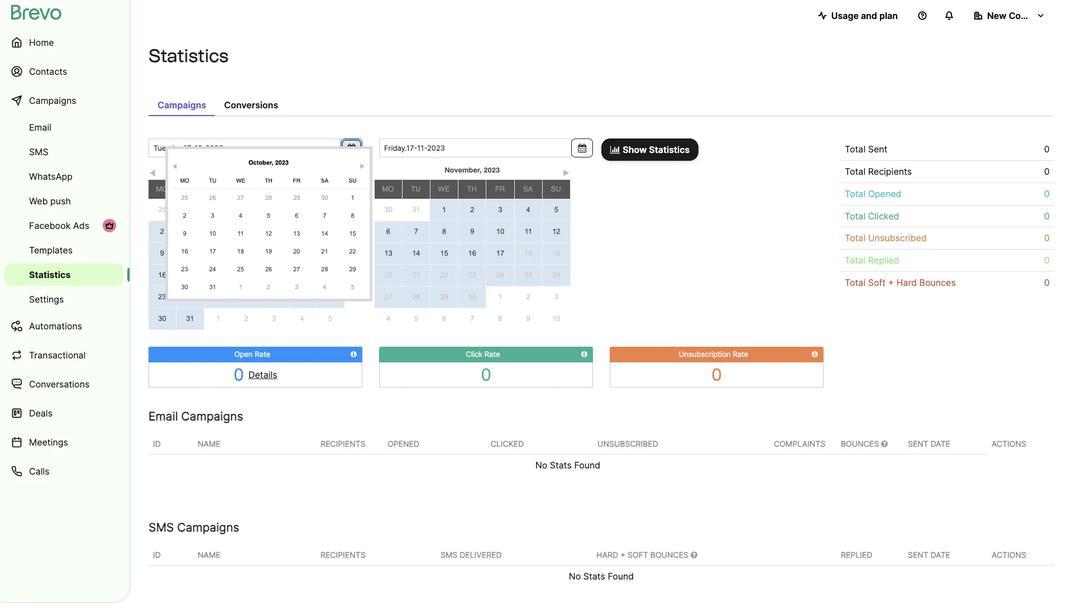 Task type: vqa. For each thing, say whether or not it's contained in the screenshot.


Task type: locate. For each thing, give the bounding box(es) containing it.
19 link
[[543, 243, 570, 264], [257, 244, 280, 259], [232, 265, 260, 286]]

14 for 21 link associated with the 11 link corresponding to the 24 link for the left ◀ link
[[298, 249, 306, 257]]

1 id from the top
[[153, 439, 161, 448]]

4 link
[[515, 199, 542, 221], [229, 208, 252, 223], [204, 221, 232, 242], [313, 279, 337, 295], [375, 308, 402, 330], [288, 308, 316, 330]]

rate for unsubscription rate
[[733, 350, 748, 359]]

0 horizontal spatial mo
[[156, 185, 168, 193]]

2 horizontal spatial 31
[[412, 206, 420, 214]]

sent date
[[908, 439, 951, 448], [908, 550, 951, 559]]

18
[[237, 248, 244, 255], [524, 249, 532, 257], [214, 271, 222, 279]]

th down october, 2023 link
[[265, 177, 272, 184]]

1 sent date from the top
[[908, 439, 951, 448]]

31 for the 24 link for the left ◀ link
[[186, 314, 194, 323]]

1 horizontal spatial 14
[[321, 230, 328, 237]]

id
[[153, 439, 161, 448], [153, 550, 161, 559]]

To text field
[[379, 139, 572, 158]]

0
[[1044, 144, 1050, 155], [1044, 166, 1050, 177], [1044, 188, 1050, 199], [1044, 210, 1050, 221], [1044, 233, 1050, 244], [1044, 255, 1050, 266], [1044, 277, 1050, 288], [234, 364, 244, 385], [481, 364, 491, 385], [712, 364, 722, 385]]

info circle image for open rate
[[351, 351, 357, 358]]

0 horizontal spatial stats
[[550, 459, 572, 471]]

1 vertical spatial found
[[608, 571, 634, 582]]

24 link
[[201, 261, 224, 277], [487, 265, 514, 286], [176, 287, 204, 308]]

22 for the right ◀ link
[[349, 248, 356, 255]]

17
[[209, 248, 216, 255], [496, 249, 504, 257], [186, 271, 194, 279]]

new
[[987, 10, 1007, 21]]

id down 'email campaigns'
[[153, 439, 161, 448]]

2 horizontal spatial sa
[[523, 185, 533, 193]]

tu
[[209, 177, 216, 184], [185, 185, 195, 193], [411, 185, 421, 193]]

1 horizontal spatial email
[[149, 409, 178, 423]]

meetings
[[29, 437, 68, 448]]

0 horizontal spatial found
[[574, 459, 601, 471]]

2 info circle image from the left
[[812, 351, 818, 358]]

email link
[[4, 116, 123, 139]]

1 horizontal spatial unsubscribed
[[868, 233, 927, 244]]

0 horizontal spatial ◀
[[149, 169, 156, 178]]

1 link
[[341, 190, 365, 206], [430, 199, 458, 221], [229, 279, 252, 295], [487, 287, 514, 308], [204, 308, 232, 330]]

total down total unsubscribed
[[845, 255, 866, 266]]

plan
[[880, 10, 898, 21]]

1 horizontal spatial info circle image
[[812, 351, 818, 358]]

2 horizontal spatial 22
[[440, 271, 448, 279]]

17 link
[[487, 243, 514, 264], [201, 244, 224, 259], [176, 265, 204, 286]]

0 vertical spatial sent date
[[908, 439, 951, 448]]

soft left bounces
[[628, 550, 648, 559]]

1 horizontal spatial bounces
[[920, 277, 956, 288]]

0 vertical spatial recipients
[[868, 166, 912, 177]]

november,
[[445, 166, 482, 174]]

no stats found for email campaigns
[[535, 459, 601, 471]]

1 vertical spatial recipients
[[321, 439, 366, 448]]

2023 down to text field on the top of the page
[[484, 166, 500, 174]]

0 vertical spatial soft
[[868, 277, 886, 288]]

1 horizontal spatial 18
[[237, 248, 244, 255]]

sms
[[29, 146, 48, 158], [149, 520, 174, 534], [441, 550, 458, 559]]

31 link for 21 link associated with the 11 link corresponding to the 24 link for the left ◀ link
[[176, 308, 204, 330]]

date
[[931, 439, 951, 448], [931, 550, 951, 559]]

left___rvooi image
[[105, 221, 114, 230]]

su down "november, 2023 ▶" on the top of the page
[[551, 185, 561, 193]]

0 horizontal spatial tu
[[185, 185, 195, 193]]

total soft + hard bounces
[[845, 277, 956, 288]]

+
[[888, 277, 894, 288], [620, 550, 626, 559]]

1 date from the top
[[931, 439, 951, 448]]

1 horizontal spatial ◀ link
[[171, 160, 179, 170]]

2 link
[[459, 199, 486, 221], [173, 208, 196, 223], [149, 221, 176, 242], [257, 279, 280, 295], [514, 287, 542, 308], [232, 308, 260, 330]]

total left sent
[[845, 144, 866, 155]]

24 link for the right ◀ link
[[201, 261, 224, 277]]

3 total from the top
[[845, 188, 866, 199]]

0 vertical spatial sms
[[29, 146, 48, 158]]

home
[[29, 37, 54, 48]]

0 vertical spatial sent
[[908, 439, 929, 448]]

4 total from the top
[[845, 210, 866, 221]]

20 link
[[285, 244, 308, 259], [260, 265, 288, 286], [375, 265, 402, 286]]

soft down total replied
[[868, 277, 886, 288]]

1 horizontal spatial 31
[[209, 284, 216, 290]]

◀ link
[[171, 160, 179, 170], [149, 167, 157, 178]]

▶ inside october, 2023 ▶
[[360, 163, 365, 170]]

16
[[181, 248, 188, 255], [468, 249, 476, 257], [158, 271, 166, 279]]

0 for total sent
[[1044, 144, 1050, 155]]

0 horizontal spatial ▶ link
[[358, 160, 367, 170]]

21 link
[[313, 244, 337, 259], [288, 265, 316, 286], [403, 265, 430, 286]]

3 link for 21 link corresponding to the 11 link for the right ◀ link's the 24 link 31 'link'
[[285, 279, 308, 295]]

stats for email campaigns
[[550, 459, 572, 471]]

0 horizontal spatial 23
[[158, 293, 166, 301]]

2 rate from the left
[[485, 350, 500, 359]]

0 vertical spatial id
[[153, 439, 161, 448]]

2 vertical spatial 31 link
[[176, 308, 204, 330]]

10
[[496, 227, 504, 236], [209, 230, 216, 237], [186, 249, 194, 257], [552, 314, 561, 323]]

28
[[265, 194, 272, 201], [242, 206, 250, 214], [321, 266, 328, 273], [298, 293, 306, 301], [412, 293, 420, 301]]

5
[[554, 206, 559, 214], [267, 212, 270, 219], [351, 284, 354, 290], [414, 314, 418, 323], [328, 315, 332, 323]]

2023 right 'october,'
[[275, 159, 289, 166]]

3 rate from the left
[[733, 350, 748, 359]]

0 horizontal spatial su
[[325, 185, 335, 193]]

1 horizontal spatial opened
[[868, 188, 902, 199]]

campaigns link
[[4, 87, 123, 114], [149, 94, 215, 116]]

opened
[[868, 188, 902, 199], [388, 439, 419, 448]]

22 link
[[341, 244, 365, 259], [317, 265, 344, 286], [431, 265, 458, 286]]

2 horizontal spatial sms
[[441, 550, 458, 559]]

6 total from the top
[[845, 255, 866, 266]]

fr for 7
[[495, 185, 505, 193]]

0 vertical spatial name
[[198, 439, 221, 448]]

facebook ads
[[29, 220, 89, 231]]

1 name from the top
[[198, 439, 221, 448]]

we for 7
[[438, 185, 450, 193]]

id for sms campaigns
[[153, 550, 161, 559]]

2 horizontal spatial statistics
[[649, 144, 690, 155]]

november, 2023 ▶
[[445, 166, 570, 178]]

15 link for 21 link associated with the 11 link corresponding to the 24 link for the left ◀ link the 14 "link"
[[317, 243, 344, 264]]

1 horizontal spatial hard
[[897, 277, 917, 288]]

28 link
[[257, 190, 280, 206], [232, 200, 260, 221], [313, 261, 337, 277], [288, 287, 316, 308], [403, 287, 430, 308]]

24
[[209, 266, 216, 273], [496, 271, 504, 279], [186, 293, 194, 301]]

2 sent from the top
[[908, 550, 929, 559]]

no
[[535, 459, 548, 471], [569, 571, 581, 582]]

3 link
[[487, 199, 514, 221], [201, 208, 224, 223], [285, 279, 308, 295], [542, 287, 571, 308], [260, 308, 288, 330]]

8 link
[[341, 208, 365, 223], [317, 221, 344, 242], [431, 221, 458, 242], [486, 308, 514, 329]]

12
[[552, 227, 561, 236], [265, 230, 272, 237], [242, 249, 250, 257]]

1 vertical spatial name
[[198, 550, 221, 559]]

2 id from the top
[[153, 550, 161, 559]]

0 for total opened
[[1044, 188, 1050, 199]]

bounces
[[920, 277, 956, 288], [841, 439, 881, 448]]

▶ for november, 2023 ▶
[[563, 169, 570, 178]]

1 info circle image from the left
[[351, 351, 357, 358]]

su
[[349, 177, 357, 184], [325, 185, 335, 193], [551, 185, 561, 193]]

th down november, 2023 link
[[467, 185, 477, 193]]

name for email campaigns
[[198, 439, 221, 448]]

31 link for 21 link corresponding to the 11 link for the right ◀ link's the 24 link
[[201, 279, 224, 295]]

+ down total replied
[[888, 277, 894, 288]]

0 for total clicked
[[1044, 210, 1050, 221]]

no stats found
[[535, 459, 601, 471], [569, 571, 634, 582]]

21
[[321, 248, 328, 255], [298, 271, 306, 279], [412, 271, 420, 279]]

2023 inside "november, 2023 ▶"
[[484, 166, 500, 174]]

26 link
[[201, 190, 224, 206], [176, 200, 204, 221], [257, 261, 280, 277], [543, 265, 570, 286], [232, 287, 260, 308]]

2 total from the top
[[845, 166, 866, 177]]

rate right open
[[255, 350, 270, 359]]

soft
[[868, 277, 886, 288], [628, 550, 648, 559]]

su down calendar icon
[[349, 177, 357, 184]]

1 horizontal spatial clicked
[[868, 210, 899, 221]]

▶ link for november, 2023 ▶
[[562, 167, 571, 178]]

recipients
[[868, 166, 912, 177], [321, 439, 366, 448], [321, 550, 366, 559]]

total sent
[[845, 144, 888, 155]]

0 horizontal spatial no
[[535, 459, 548, 471]]

info circle image
[[351, 351, 357, 358], [812, 351, 818, 358]]

1 horizontal spatial 2023
[[484, 166, 500, 174]]

total replied
[[845, 255, 900, 266]]

bar chart image
[[610, 145, 621, 154]]

14 link
[[313, 226, 337, 241], [288, 243, 316, 264], [403, 243, 430, 264]]

email for email campaigns
[[149, 409, 178, 423]]

2
[[470, 206, 474, 214], [183, 212, 186, 219], [160, 227, 164, 236], [267, 284, 270, 290], [526, 293, 530, 301], [244, 315, 248, 323]]

15
[[349, 230, 356, 237], [326, 249, 334, 257], [440, 249, 448, 257]]

11 link for the 24 link for the left ◀ link
[[204, 243, 232, 264]]

statistics
[[149, 45, 229, 66], [649, 144, 690, 155], [29, 269, 71, 280]]

5 link
[[543, 199, 570, 221], [257, 208, 280, 223], [341, 279, 365, 295], [402, 308, 430, 330], [316, 308, 344, 330]]

25 link
[[173, 190, 196, 206], [149, 200, 176, 221], [229, 261, 252, 277], [515, 265, 542, 286], [204, 287, 232, 308]]

2 horizontal spatial su
[[551, 185, 561, 193]]

statistics inside button
[[649, 144, 690, 155]]

24 link for the left ◀ link
[[176, 287, 204, 308]]

2023 for october, 2023
[[275, 159, 289, 166]]

name down 'email campaigns'
[[198, 439, 221, 448]]

1 horizontal spatial th
[[265, 177, 272, 184]]

14 for 21 link corresponding to the 11 link for the right ◀ link's the 24 link
[[321, 230, 328, 237]]

no for email campaigns
[[535, 459, 548, 471]]

calendar image
[[578, 144, 586, 152]]

sms for sms
[[29, 146, 48, 158]]

◀
[[172, 163, 178, 170], [149, 169, 156, 178]]

1 rate from the left
[[255, 350, 270, 359]]

20
[[293, 248, 300, 255], [270, 271, 278, 279], [384, 271, 392, 279]]

calendar image
[[347, 144, 356, 152]]

1 horizontal spatial sa
[[321, 177, 328, 184]]

total down total opened
[[845, 210, 866, 221]]

2 vertical spatial recipients
[[321, 550, 366, 559]]

id for email campaigns
[[153, 439, 161, 448]]

id down sms campaigns
[[153, 550, 161, 559]]

2023 for november, 2023
[[484, 166, 500, 174]]

1 vertical spatial replied
[[841, 550, 873, 559]]

0 vertical spatial unsubscribed
[[868, 233, 927, 244]]

email
[[29, 122, 51, 133], [149, 409, 178, 423]]

fr down "november, 2023 ▶" on the top of the page
[[495, 185, 505, 193]]

0 horizontal spatial we
[[212, 185, 224, 193]]

tu for 7
[[411, 185, 421, 193]]

rate right click
[[485, 350, 500, 359]]

total down total sent
[[845, 166, 866, 177]]

total for total unsubscribed
[[845, 233, 866, 244]]

campaigns
[[29, 95, 76, 106], [158, 99, 206, 111], [181, 409, 243, 423], [177, 520, 239, 534]]

1 vertical spatial statistics
[[649, 144, 690, 155]]

2 name from the top
[[198, 550, 221, 559]]

0 for total soft + hard bounces
[[1044, 277, 1050, 288]]

10 link
[[487, 221, 514, 242], [201, 226, 224, 241], [176, 243, 204, 264], [542, 308, 571, 329]]

new company
[[987, 10, 1050, 21]]

su down october, 2023 ▶
[[325, 185, 335, 193]]

18 link for 21 link associated with the 11 link corresponding to the 24 link for the left ◀ link
[[204, 265, 232, 286]]

1 horizontal spatial 24
[[209, 266, 216, 273]]

▶ link
[[358, 160, 367, 170], [562, 167, 571, 178]]

recipients for email campaigns
[[321, 439, 366, 448]]

1 horizontal spatial rate
[[485, 350, 500, 359]]

1 vertical spatial no stats found
[[569, 571, 634, 582]]

▶ inside "november, 2023 ▶"
[[563, 169, 570, 178]]

deals link
[[4, 400, 123, 427]]

total down total replied
[[845, 277, 866, 288]]

clicked
[[868, 210, 899, 221], [491, 439, 524, 448]]

rate right unsubscription
[[733, 350, 748, 359]]

total up total clicked
[[845, 188, 866, 199]]

0 vertical spatial bounces
[[920, 277, 956, 288]]

0 vertical spatial opened
[[868, 188, 902, 199]]

push
[[50, 195, 71, 207]]

1 vertical spatial date
[[931, 550, 951, 559]]

0 horizontal spatial sa
[[297, 185, 307, 193]]

total for total recipients
[[845, 166, 866, 177]]

1 horizontal spatial no
[[569, 571, 581, 582]]

replied
[[868, 255, 900, 266], [841, 550, 873, 559]]

1 vertical spatial 31
[[209, 284, 216, 290]]

0 vertical spatial stats
[[550, 459, 572, 471]]

23
[[181, 266, 188, 273], [468, 271, 476, 279], [158, 293, 166, 301]]

1 horizontal spatial ▶
[[563, 169, 570, 178]]

2 actions from the top
[[992, 550, 1027, 559]]

conversions link
[[215, 94, 287, 116]]

0 vertical spatial actions
[[992, 439, 1027, 448]]

october, 2023 link
[[199, 156, 339, 170]]

1 vertical spatial sms
[[149, 520, 174, 534]]

th down 'october,'
[[241, 185, 251, 193]]

fr down october, 2023 ▶
[[293, 177, 300, 184]]

1 vertical spatial opened
[[388, 439, 419, 448]]

sms for sms delivered
[[441, 550, 458, 559]]

facebook ads link
[[4, 214, 123, 237]]

fr down october, 2023 link
[[269, 185, 279, 193]]

1 horizontal spatial we
[[236, 177, 245, 184]]

2023 inside october, 2023 ▶
[[275, 159, 289, 166]]

2 horizontal spatial 16
[[468, 249, 476, 257]]

total for total soft + hard bounces
[[845, 277, 866, 288]]

0 for total replied
[[1044, 255, 1050, 266]]

mo for 7
[[382, 185, 394, 193]]

+ left bounces
[[620, 550, 626, 559]]

0 horizontal spatial 14
[[298, 249, 306, 257]]

1 horizontal spatial tu
[[209, 177, 216, 184]]

5 total from the top
[[845, 233, 866, 244]]

0 vertical spatial email
[[29, 122, 51, 133]]

0 vertical spatial date
[[931, 439, 951, 448]]

27
[[237, 194, 244, 201], [214, 206, 222, 214], [293, 266, 300, 273], [270, 293, 278, 301], [384, 293, 392, 301]]

0 vertical spatial 31
[[412, 206, 420, 214]]

sms link
[[4, 141, 123, 163]]

18 link
[[515, 243, 542, 264], [229, 244, 252, 259], [204, 265, 232, 286]]

1 horizontal spatial 20
[[293, 248, 300, 255]]

contacts link
[[4, 58, 123, 85]]

total down total clicked
[[845, 233, 866, 244]]

7 total from the top
[[845, 277, 866, 288]]

0 horizontal spatial email
[[29, 122, 51, 133]]

From text field
[[149, 139, 341, 158]]

1 total from the top
[[845, 144, 866, 155]]

1 horizontal spatial mo
[[180, 177, 189, 184]]

11
[[525, 227, 532, 236], [238, 230, 244, 237], [214, 249, 222, 257]]

name down sms campaigns
[[198, 550, 221, 559]]

0 vertical spatial no stats found
[[535, 459, 601, 471]]

11 link for the right ◀ link's the 24 link
[[229, 226, 252, 241]]

hard
[[897, 277, 917, 288], [597, 550, 618, 559]]

31 for the right ◀ link's the 24 link
[[209, 284, 216, 290]]

total for total sent
[[845, 144, 866, 155]]

info circle image
[[581, 351, 588, 358]]

1 horizontal spatial ▶ link
[[562, 167, 571, 178]]

found for sms campaigns
[[608, 571, 634, 582]]

0 horizontal spatial info circle image
[[351, 351, 357, 358]]



Task type: describe. For each thing, give the bounding box(es) containing it.
total clicked
[[845, 210, 899, 221]]

info circle image for unsubscription rate
[[812, 351, 818, 358]]

su for october, 2023 ▶
[[349, 177, 357, 184]]

2 horizontal spatial 19
[[552, 249, 561, 257]]

bounces
[[651, 550, 689, 559]]

details
[[249, 369, 277, 380]]

rate for click rate
[[485, 350, 500, 359]]

web push
[[29, 195, 71, 207]]

2 vertical spatial statistics
[[29, 269, 71, 280]]

statistics link
[[4, 264, 123, 286]]

1 horizontal spatial 11
[[238, 230, 244, 237]]

1 horizontal spatial 21
[[321, 248, 328, 255]]

1 actions from the top
[[992, 439, 1027, 448]]

usage and plan button
[[809, 4, 907, 27]]

0 vertical spatial hard
[[897, 277, 917, 288]]

1 horizontal spatial 16
[[181, 248, 188, 255]]

2 horizontal spatial 23
[[468, 271, 476, 279]]

whatsapp
[[29, 171, 73, 182]]

3 link for 31 'link' associated with 21 link associated with the 11 link corresponding to the 24 link for the left ◀ link
[[260, 308, 288, 330]]

2 horizontal spatial 20
[[384, 271, 392, 279]]

1 horizontal spatial +
[[888, 277, 894, 288]]

16 link for 21 link corresponding to the 11 link for the right ◀ link's the 24 link
[[173, 244, 196, 259]]

automations link
[[4, 313, 123, 340]]

sent
[[868, 144, 888, 155]]

3 link for the top 31 'link'
[[487, 199, 514, 221]]

1 horizontal spatial 23
[[181, 266, 188, 273]]

th for 7
[[467, 185, 477, 193]]

transactional
[[29, 350, 86, 361]]

stats for sms campaigns
[[584, 571, 605, 582]]

1 horizontal spatial 17
[[209, 248, 216, 255]]

2 horizontal spatial 12
[[552, 227, 561, 236]]

2 horizontal spatial 14
[[412, 249, 420, 257]]

th for 3
[[265, 177, 272, 184]]

recipients for sms campaigns
[[321, 550, 366, 559]]

0 horizontal spatial 11
[[214, 249, 222, 257]]

email for email
[[29, 122, 51, 133]]

delivered
[[460, 550, 502, 559]]

2 horizontal spatial 13
[[384, 249, 392, 257]]

1 horizontal spatial campaigns link
[[149, 94, 215, 116]]

sa for november, 2023
[[523, 185, 533, 193]]

transactional link
[[4, 342, 123, 369]]

show
[[623, 144, 647, 155]]

sms for sms campaigns
[[149, 520, 174, 534]]

complaints
[[774, 439, 826, 448]]

0 horizontal spatial 19
[[242, 271, 250, 279]]

web push link
[[4, 190, 123, 212]]

contacts
[[29, 66, 67, 77]]

0 horizontal spatial th
[[241, 185, 251, 193]]

sa for october, 2023
[[321, 177, 328, 184]]

sms campaigns
[[149, 520, 239, 534]]

18 link for 21 link corresponding to the 11 link for the right ◀ link's the 24 link
[[229, 244, 252, 259]]

21 link for the 11 link for the right ◀ link's the 24 link
[[313, 244, 337, 259]]

rate for open rate
[[255, 350, 270, 359]]

0 horizontal spatial soft
[[628, 550, 648, 559]]

name for sms campaigns
[[198, 550, 221, 559]]

0 horizontal spatial 21
[[298, 271, 306, 279]]

2 horizontal spatial 15
[[440, 249, 448, 257]]

conversations
[[29, 379, 90, 390]]

calls link
[[4, 458, 123, 485]]

0 horizontal spatial clicked
[[491, 439, 524, 448]]

hard  + soft bounces
[[597, 550, 691, 559]]

facebook
[[29, 220, 71, 231]]

fr for 3
[[293, 177, 300, 184]]

16 link for 21 link associated with the 11 link corresponding to the 24 link for the left ◀ link
[[149, 265, 176, 286]]

automations
[[29, 321, 82, 332]]

0 horizontal spatial fr
[[269, 185, 279, 193]]

2 sent date from the top
[[908, 550, 951, 559]]

open
[[234, 350, 253, 359]]

0 horizontal spatial unsubscribed
[[598, 439, 658, 448]]

▶ for october, 2023 ▶
[[360, 163, 365, 170]]

calls
[[29, 466, 49, 477]]

templates
[[29, 245, 73, 256]]

settings
[[29, 294, 64, 305]]

1 horizontal spatial 12
[[265, 230, 272, 237]]

14 link for 21 link corresponding to the 11 link for the right ◀ link's the 24 link
[[313, 226, 337, 241]]

1 horizontal spatial 19
[[265, 248, 272, 255]]

and
[[861, 10, 877, 21]]

total unsubscribed
[[845, 233, 927, 244]]

0 horizontal spatial 17
[[186, 271, 194, 279]]

14 link for 21 link associated with the 11 link corresponding to the 24 link for the left ◀ link
[[288, 243, 316, 264]]

1 horizontal spatial statistics
[[149, 45, 229, 66]]

unsubscription
[[679, 350, 731, 359]]

no for sms campaigns
[[569, 571, 581, 582]]

total for total replied
[[845, 255, 866, 266]]

we for 3
[[236, 177, 245, 184]]

1 sent from the top
[[908, 439, 929, 448]]

new company button
[[965, 4, 1054, 27]]

usage
[[831, 10, 859, 21]]

total opened
[[845, 188, 902, 199]]

21 link for the 11 link corresponding to the 24 link for the left ◀ link
[[288, 265, 316, 286]]

open rate
[[234, 350, 270, 359]]

su for november, 2023 ▶
[[551, 185, 561, 193]]

web
[[29, 195, 48, 207]]

0 horizontal spatial 15
[[326, 249, 334, 257]]

1 horizontal spatial 15
[[349, 230, 356, 237]]

0 horizontal spatial campaigns link
[[4, 87, 123, 114]]

meetings link
[[4, 429, 123, 456]]

0 horizontal spatial 13
[[270, 249, 278, 257]]

0 horizontal spatial 20
[[270, 271, 278, 279]]

15 link for 21 link corresponding to the 11 link for the right ◀ link's the 24 link the 14 "link"
[[341, 226, 365, 241]]

0 vertical spatial clicked
[[868, 210, 899, 221]]

show statistics
[[621, 144, 690, 155]]

company
[[1009, 10, 1050, 21]]

2 horizontal spatial 21
[[412, 271, 420, 279]]

usage and plan
[[831, 10, 898, 21]]

0 horizontal spatial bounces
[[841, 439, 881, 448]]

found for email campaigns
[[574, 459, 601, 471]]

1 vertical spatial +
[[620, 550, 626, 559]]

2 horizontal spatial 18
[[524, 249, 532, 257]]

sms delivered
[[441, 550, 502, 559]]

unsubscription rate
[[679, 350, 748, 359]]

november, 2023 link
[[402, 164, 542, 177]]

0 horizontal spatial ◀ link
[[149, 167, 157, 178]]

1 horizontal spatial ◀
[[172, 163, 178, 170]]

conversions
[[224, 99, 278, 111]]

22 for the left ◀ link
[[326, 271, 334, 279]]

0 horizontal spatial 24
[[186, 293, 194, 301]]

ads
[[73, 220, 89, 231]]

0 vertical spatial 31 link
[[402, 200, 430, 221]]

show statistics button
[[602, 139, 699, 161]]

total recipients
[[845, 166, 912, 177]]

email campaigns
[[149, 409, 243, 423]]

whatsapp link
[[4, 165, 123, 188]]

12 link for 21 link associated with the 11 link corresponding to the 24 link for the left ◀ link
[[232, 243, 260, 264]]

0 for total recipients
[[1044, 166, 1050, 177]]

1 horizontal spatial soft
[[868, 277, 886, 288]]

0 for total unsubscribed
[[1044, 233, 1050, 244]]

2 horizontal spatial 11
[[525, 227, 532, 236]]

12 link for 21 link corresponding to the 11 link for the right ◀ link's the 24 link
[[257, 226, 280, 241]]

0 vertical spatial replied
[[868, 255, 900, 266]]

deals
[[29, 408, 53, 419]]

templates link
[[4, 239, 123, 261]]

october,
[[249, 159, 274, 166]]

0 horizontal spatial 16
[[158, 271, 166, 279]]

tu for 3
[[209, 177, 216, 184]]

total for total opened
[[845, 188, 866, 199]]

click
[[466, 350, 483, 359]]

2 horizontal spatial 24
[[496, 271, 504, 279]]

2 horizontal spatial 17
[[496, 249, 504, 257]]

click rate
[[466, 350, 500, 359]]

▶ link for october, 2023 ▶
[[358, 160, 367, 170]]

2 date from the top
[[931, 550, 951, 559]]

settings link
[[4, 288, 123, 311]]

total for total clicked
[[845, 210, 866, 221]]

1 vertical spatial hard
[[597, 550, 618, 559]]

conversations link
[[4, 371, 123, 398]]

0 horizontal spatial 12
[[242, 249, 250, 257]]

home link
[[4, 29, 123, 56]]

no stats found for sms campaigns
[[569, 571, 634, 582]]

1 horizontal spatial 13
[[293, 230, 300, 237]]

october, 2023 ▶
[[249, 159, 365, 170]]

mo for 3
[[180, 177, 189, 184]]

0 details
[[234, 364, 277, 385]]

0 horizontal spatial 18
[[214, 271, 222, 279]]



